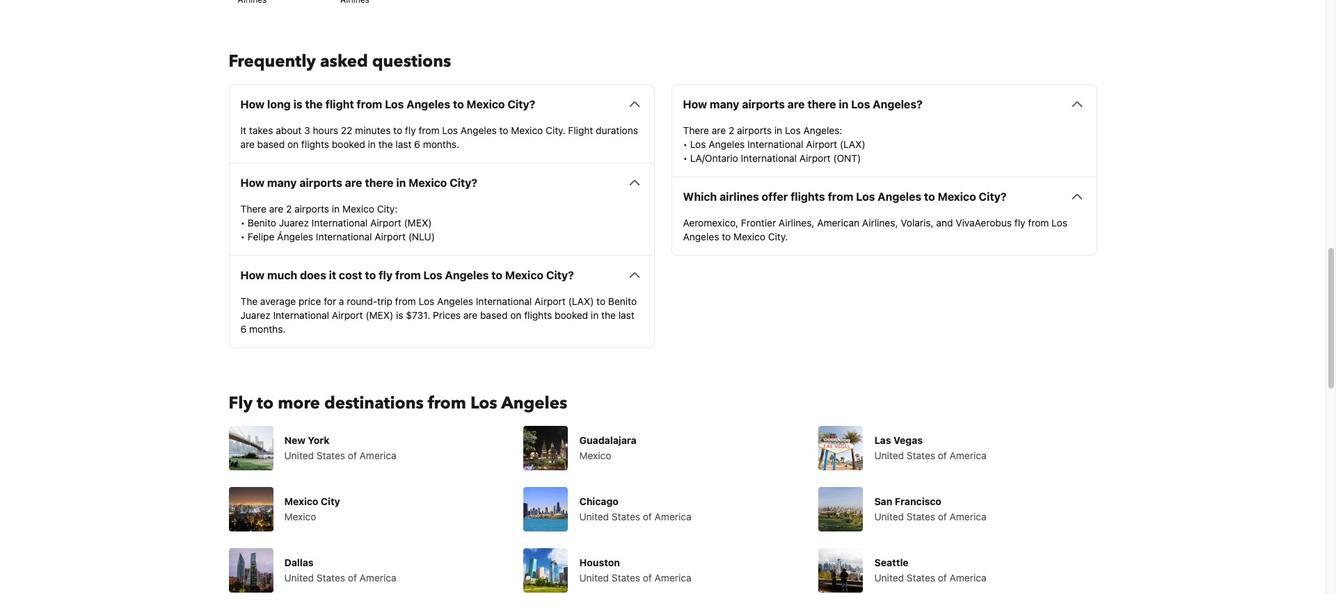 Task type: vqa. For each thing, say whether or not it's contained in the screenshot.
the middle flights
yes



Task type: describe. For each thing, give the bounding box(es) containing it.
much
[[267, 269, 297, 282]]

which airlines offer flights from los angeles to mexico city? button
[[683, 189, 1085, 205]]

angeles inside 'aeromexico, frontier airlines, american airlines, volaris, and vivaaerobus fly from los angeles to mexico city.'
[[683, 231, 719, 243]]

of inside houston united states of america
[[643, 573, 652, 585]]

in inside there are 2 airports in mexico city: • benito juarez international airport (mex) • felipe ángeles international airport (nlu)
[[332, 203, 340, 215]]

dallas
[[284, 558, 314, 569]]

san francisco united states of america
[[874, 496, 986, 523]]

which airlines offer flights from los angeles to mexico city?
[[683, 191, 1007, 203]]

for
[[324, 296, 336, 308]]

how much does it cost to fly from los angeles to mexico city?
[[240, 269, 574, 282]]

does
[[300, 269, 326, 282]]

there for los
[[807, 98, 836, 111]]

fly inside dropdown button
[[379, 269, 392, 282]]

based inside it takes about 3 hours 22 minutes to fly from los angeles to mexico city. flight durations are based on flights booked in the last 6 months.
[[257, 139, 285, 151]]

how for how much does it cost to fly from los angeles to mexico city?
[[240, 269, 265, 282]]

many for how many airports are there in mexico city?
[[267, 177, 297, 189]]

from inside it takes about 3 hours 22 minutes to fly from los angeles to mexico city. flight durations are based on flights booked in the last 6 months.
[[419, 125, 439, 137]]

international down how many airports are there in los angeles?
[[747, 139, 803, 151]]

angeles inside it takes about 3 hours 22 minutes to fly from los angeles to mexico city. flight durations are based on flights booked in the last 6 months.
[[461, 125, 497, 137]]

los inside it takes about 3 hours 22 minutes to fly from los angeles to mexico city. flight durations are based on flights booked in the last 6 months.
[[442, 125, 458, 137]]

based inside 'the average price for a round-trip from los angeles international airport (lax) to benito juarez international airport (mex) is $731. prices are based on flights booked in the last 6 months.'
[[480, 310, 508, 322]]

to inside 'the average price for a round-trip from los angeles international airport (lax) to benito juarez international airport (mex) is $731. prices are based on flights booked in the last 6 months.'
[[596, 296, 606, 308]]

a
[[339, 296, 344, 308]]

america inside chicago united states of america
[[655, 512, 691, 523]]

seattle
[[874, 558, 909, 569]]

frequently asked questions
[[229, 50, 451, 73]]

$731.
[[406, 310, 430, 322]]

6 inside it takes about 3 hours 22 minutes to fly from los angeles to mexico city. flight durations are based on flights booked in the last 6 months.
[[414, 139, 420, 151]]

which
[[683, 191, 717, 203]]

aeromexico,
[[683, 217, 738, 229]]

states inside houston united states of america
[[612, 573, 640, 585]]

how long is the flight from los angeles to mexico city?
[[240, 98, 535, 111]]

flights inside 'the average price for a round-trip from los angeles international airport (lax) to benito juarez international airport (mex) is $731. prices are based on flights booked in the last 6 months.'
[[524, 310, 552, 322]]

fly to more destinations from los angeles
[[229, 393, 567, 416]]

united inside "new york united states of america"
[[284, 450, 314, 462]]

juarez inside there are 2 airports in mexico city: • benito juarez international airport (mex) • felipe ángeles international airport (nlu)
[[279, 217, 309, 229]]

average
[[260, 296, 296, 308]]

states inside 'dallas united states of america'
[[317, 573, 345, 585]]

states inside las vegas united states of america
[[907, 450, 935, 462]]

angeles inside 'the average price for a round-trip from los angeles international airport (lax) to benito juarez international airport (mex) is $731. prices are based on flights booked in the last 6 months.'
[[437, 296, 473, 308]]

months. inside it takes about 3 hours 22 minutes to fly from los angeles to mexico city. flight durations are based on flights booked in the last 6 months.
[[423, 139, 459, 151]]

long
[[267, 98, 291, 111]]

of inside "new york united states of america"
[[348, 450, 357, 462]]

of inside 'dallas united states of america'
[[348, 573, 357, 585]]

of inside san francisco united states of america
[[938, 512, 947, 523]]

new
[[284, 435, 305, 447]]

united inside chicago united states of america
[[579, 512, 609, 523]]

are inside it takes about 3 hours 22 minutes to fly from los angeles to mexico city. flight durations are based on flights booked in the last 6 months.
[[240, 139, 255, 151]]

how for how long is the flight from los angeles to mexico city?
[[240, 98, 265, 111]]

how many airports are there in los angeles?
[[683, 98, 922, 111]]

durations
[[596, 125, 638, 137]]

to inside which airlines offer flights from los angeles to mexico city? dropdown button
[[924, 191, 935, 203]]

seattle united states of america
[[874, 558, 986, 585]]

• la/ontario
[[683, 153, 738, 164]]

vegas
[[893, 435, 923, 447]]

mexico inside guadalajara mexico
[[579, 450, 611, 462]]

there for how many airports are there in mexico city?
[[240, 203, 267, 215]]

takes
[[249, 125, 273, 137]]

york
[[308, 435, 330, 447]]

are inside 'the average price for a round-trip from los angeles international airport (lax) to benito juarez international airport (mex) is $731. prices are based on flights booked in the last 6 months.'
[[463, 310, 477, 322]]

are inside there are 2 airports in los angeles: • los angeles international airport (lax) • la/ontario international airport (ont)
[[712, 125, 726, 137]]

and
[[936, 217, 953, 229]]

international down how much does it cost to fly from los angeles to mexico city? dropdown button
[[476, 296, 532, 308]]

many for how many airports are there in los angeles?
[[710, 98, 739, 111]]

america inside 'dallas united states of america'
[[360, 573, 396, 585]]

it
[[240, 125, 246, 137]]

san
[[874, 496, 892, 508]]

vivaaerobus
[[956, 217, 1012, 229]]

in inside there are 2 airports in los angeles: • los angeles international airport (lax) • la/ontario international airport (ont)
[[774, 125, 782, 137]]

flights inside it takes about 3 hours 22 minutes to fly from los angeles to mexico city. flight durations are based on flights booked in the last 6 months.
[[301, 139, 329, 151]]

months. inside 'the average price for a round-trip from los angeles international airport (lax) to benito juarez international airport (mex) is $731. prices are based on flights booked in the last 6 months.'
[[249, 324, 286, 336]]

prices
[[433, 310, 461, 322]]

mexico inside 'aeromexico, frontier airlines, american airlines, volaris, and vivaaerobus fly from los angeles to mexico city.'
[[733, 231, 765, 243]]

francisco
[[895, 496, 941, 508]]

it takes about 3 hours 22 minutes to fly from los angeles to mexico city. flight durations are based on flights booked in the last 6 months.
[[240, 125, 638, 151]]

dallas united states of america
[[284, 558, 396, 585]]

of inside chicago united states of america
[[643, 512, 652, 523]]

chicago
[[579, 496, 619, 508]]

is inside 'the average price for a round-trip from los angeles international airport (lax) to benito juarez international airport (mex) is $731. prices are based on flights booked in the last 6 months.'
[[396, 310, 403, 322]]

there are 2 airports in mexico city: • benito juarez international airport (mex) • felipe ángeles international airport (nlu)
[[240, 203, 435, 243]]

• los
[[683, 139, 706, 151]]

united inside 'dallas united states of america'
[[284, 573, 314, 585]]

states inside "new york united states of america"
[[317, 450, 345, 462]]

new york united states of america
[[284, 435, 396, 462]]

offer
[[762, 191, 788, 203]]

are up there are 2 airports in mexico city: • benito juarez international airport (mex) • felipe ángeles international airport (nlu)
[[345, 177, 362, 189]]

(mex) inside 'the average price for a round-trip from los angeles international airport (lax) to benito juarez international airport (mex) is $731. prices are based on flights booked in the last 6 months.'
[[366, 310, 393, 322]]

(mex) inside there are 2 airports in mexico city: • benito juarez international airport (mex) • felipe ángeles international airport (nlu)
[[404, 217, 432, 229]]

more
[[278, 393, 320, 416]]

from inside 'aeromexico, frontier airlines, american airlines, volaris, and vivaaerobus fly from los angeles to mexico city.'
[[1028, 217, 1049, 229]]

last inside 'the average price for a round-trip from los angeles international airport (lax) to benito juarez international airport (mex) is $731. prices are based on flights booked in the last 6 months.'
[[618, 310, 634, 322]]

international down price
[[273, 310, 329, 322]]

city
[[321, 496, 340, 508]]

flight
[[568, 125, 593, 137]]

city. for how long is the flight from los angeles to mexico city?
[[546, 125, 565, 137]]

los inside there are 2 airports in los angeles: • los angeles international airport (lax) • la/ontario international airport (ont)
[[785, 125, 801, 137]]

(nlu)
[[408, 231, 435, 243]]

angeles inside there are 2 airports in los angeles: • los angeles international airport (lax) • la/ontario international airport (ont)
[[709, 139, 745, 151]]

how many airports are there in mexico city? button
[[240, 175, 643, 192]]

round-
[[347, 296, 377, 308]]

booked inside 'the average price for a round-trip from los angeles international airport (lax) to benito juarez international airport (mex) is $731. prices are based on flights booked in the last 6 months.'
[[555, 310, 588, 322]]

of inside las vegas united states of america
[[938, 450, 947, 462]]

angeles:
[[803, 125, 842, 137]]

how many airports are there in mexico city?
[[240, 177, 477, 189]]

airports inside there are 2 airports in mexico city: • benito juarez international airport (mex) • felipe ángeles international airport (nlu)
[[294, 203, 329, 215]]

american
[[817, 217, 860, 229]]

cost
[[339, 269, 362, 282]]

questions
[[372, 50, 451, 73]]

fly for city?
[[1014, 217, 1025, 229]]

states inside seattle united states of america
[[907, 573, 935, 585]]

it
[[329, 269, 336, 282]]

(lax) inside there are 2 airports in los angeles: • los angeles international airport (lax) • la/ontario international airport (ont)
[[840, 139, 865, 151]]

frontier
[[741, 217, 776, 229]]

on inside it takes about 3 hours 22 minutes to fly from los angeles to mexico city. flight durations are based on flights booked in the last 6 months.
[[287, 139, 299, 151]]

united inside houston united states of america
[[579, 573, 609, 585]]

angeles?
[[873, 98, 922, 111]]

mexico inside there are 2 airports in mexico city: • benito juarez international airport (mex) • felipe ángeles international airport (nlu)
[[342, 203, 374, 215]]



Task type: locate. For each thing, give the bounding box(es) containing it.
0 vertical spatial fly
[[405, 125, 416, 137]]

how up "• benito"
[[240, 177, 265, 189]]

united down dallas
[[284, 573, 314, 585]]

states inside chicago united states of america
[[612, 512, 640, 523]]

based
[[257, 139, 285, 151], [480, 310, 508, 322]]

states inside san francisco united states of america
[[907, 512, 935, 523]]

1 vertical spatial (lax)
[[568, 296, 594, 308]]

0 vertical spatial months.
[[423, 139, 459, 151]]

on
[[287, 139, 299, 151], [510, 310, 521, 322]]

united
[[284, 450, 314, 462], [874, 450, 904, 462], [579, 512, 609, 523], [874, 512, 904, 523], [284, 573, 314, 585], [579, 573, 609, 585], [874, 573, 904, 585]]

flights
[[301, 139, 329, 151], [791, 191, 825, 203], [524, 310, 552, 322]]

0 vertical spatial (lax)
[[840, 139, 865, 151]]

1 airlines, from the left
[[779, 217, 814, 229]]

city. left flight
[[546, 125, 565, 137]]

1 vertical spatial last
[[618, 310, 634, 322]]

there up "• benito"
[[240, 203, 267, 215]]

1 vertical spatial 2
[[286, 203, 292, 215]]

2 inside there are 2 airports in los angeles: • los angeles international airport (lax) • la/ontario international airport (ont)
[[729, 125, 734, 137]]

united down las
[[874, 450, 904, 462]]

mexico city mexico
[[284, 496, 340, 523]]

1 vertical spatial based
[[480, 310, 508, 322]]

los
[[385, 98, 404, 111], [851, 98, 870, 111], [442, 125, 458, 137], [785, 125, 801, 137], [856, 191, 875, 203], [1052, 217, 1067, 229], [423, 269, 442, 282], [419, 296, 434, 308], [470, 393, 497, 416]]

2 vertical spatial flights
[[524, 310, 552, 322]]

fly up trip
[[379, 269, 392, 282]]

guadalajara
[[579, 435, 637, 447]]

international
[[747, 139, 803, 151], [741, 153, 797, 164], [312, 217, 368, 229], [316, 231, 372, 243], [476, 296, 532, 308], [273, 310, 329, 322]]

0 vertical spatial many
[[710, 98, 739, 111]]

0 horizontal spatial fly
[[379, 269, 392, 282]]

there are 2 airports in los angeles: • los angeles international airport (lax) • la/ontario international airport (ont)
[[683, 125, 865, 164]]

0 vertical spatial there
[[807, 98, 836, 111]]

2 up ángeles
[[286, 203, 292, 215]]

are up the angeles:
[[787, 98, 805, 111]]

0 horizontal spatial city.
[[546, 125, 565, 137]]

frequently
[[229, 50, 316, 73]]

1 horizontal spatial on
[[510, 310, 521, 322]]

america inside houston united states of america
[[655, 573, 691, 585]]

(lax)
[[840, 139, 865, 151], [568, 296, 594, 308]]

united inside san francisco united states of america
[[874, 512, 904, 523]]

0 horizontal spatial many
[[267, 177, 297, 189]]

1 horizontal spatial (lax)
[[840, 139, 865, 151]]

airports up there are 2 airports in mexico city: • benito juarez international airport (mex) • felipe ángeles international airport (nlu)
[[299, 177, 342, 189]]

the down minutes at the left
[[378, 139, 393, 151]]

in inside 'the average price for a round-trip from los angeles international airport (lax) to benito juarez international airport (mex) is $731. prices are based on flights booked in the last 6 months.'
[[591, 310, 599, 322]]

2 horizontal spatial flights
[[791, 191, 825, 203]]

to inside 'aeromexico, frontier airlines, american airlines, volaris, and vivaaerobus fly from los angeles to mexico city.'
[[722, 231, 731, 243]]

1 vertical spatial the
[[378, 139, 393, 151]]

last down "benito" on the left of the page
[[618, 310, 634, 322]]

0 vertical spatial 6
[[414, 139, 420, 151]]

the inside 'the average price for a round-trip from los angeles international airport (lax) to benito juarez international airport (mex) is $731. prices are based on flights booked in the last 6 months.'
[[601, 310, 616, 322]]

are right prices
[[463, 310, 477, 322]]

0 horizontal spatial the
[[305, 98, 323, 111]]

airlines
[[720, 191, 759, 203]]

0 horizontal spatial booked
[[332, 139, 365, 151]]

fly
[[229, 393, 253, 416]]

(mex) down trip
[[366, 310, 393, 322]]

0 vertical spatial on
[[287, 139, 299, 151]]

houston united states of america
[[579, 558, 691, 585]]

1 horizontal spatial months.
[[423, 139, 459, 151]]

1 vertical spatial is
[[396, 310, 403, 322]]

1 vertical spatial flights
[[791, 191, 825, 203]]

2 up • la/ontario
[[729, 125, 734, 137]]

the inside it takes about 3 hours 22 minutes to fly from los angeles to mexico city. flight durations are based on flights booked in the last 6 months.
[[378, 139, 393, 151]]

1 vertical spatial there
[[365, 177, 394, 189]]

2 vertical spatial the
[[601, 310, 616, 322]]

6 inside 'the average price for a round-trip from los angeles international airport (lax) to benito juarez international airport (mex) is $731. prices are based on flights booked in the last 6 months.'
[[240, 324, 247, 336]]

are inside there are 2 airports in mexico city: • benito juarez international airport (mex) • felipe ángeles international airport (nlu)
[[269, 203, 283, 215]]

are up "• benito"
[[269, 203, 283, 215]]

1 horizontal spatial city.
[[768, 231, 788, 243]]

0 horizontal spatial is
[[293, 98, 302, 111]]

1 horizontal spatial 2
[[729, 125, 734, 137]]

how long is the flight from los angeles to mexico city? button
[[240, 96, 643, 113]]

there for how many airports are there in los angeles?
[[683, 125, 709, 137]]

many up "• benito"
[[267, 177, 297, 189]]

to inside how long is the flight from los angeles to mexico city? dropdown button
[[453, 98, 464, 111]]

1 horizontal spatial juarez
[[279, 217, 309, 229]]

0 horizontal spatial 2
[[286, 203, 292, 215]]

volaris,
[[901, 217, 934, 229]]

las vegas united states of america
[[874, 435, 986, 462]]

(ont)
[[833, 153, 861, 164]]

america inside las vegas united states of america
[[950, 450, 986, 462]]

last
[[396, 139, 412, 151], [618, 310, 634, 322]]

fly inside 'aeromexico, frontier airlines, american airlines, volaris, and vivaaerobus fly from los angeles to mexico city.'
[[1014, 217, 1025, 229]]

juarez up ángeles
[[279, 217, 309, 229]]

1 vertical spatial booked
[[555, 310, 588, 322]]

1 horizontal spatial fly
[[405, 125, 416, 137]]

there
[[807, 98, 836, 111], [365, 177, 394, 189]]

0 vertical spatial is
[[293, 98, 302, 111]]

juarez down the
[[240, 310, 270, 322]]

on down about
[[287, 139, 299, 151]]

(lax) inside 'the average price for a round-trip from los angeles international airport (lax) to benito juarez international airport (mex) is $731. prices are based on flights booked in the last 6 months.'
[[568, 296, 594, 308]]

the
[[240, 296, 258, 308]]

2 horizontal spatial fly
[[1014, 217, 1025, 229]]

based right prices
[[480, 310, 508, 322]]

destinations
[[324, 393, 424, 416]]

united down the "new"
[[284, 450, 314, 462]]

2 for how many airports are there in los angeles?
[[729, 125, 734, 137]]

chicago united states of america
[[579, 496, 691, 523]]

las
[[874, 435, 891, 447]]

juarez inside 'the average price for a round-trip from los angeles international airport (lax) to benito juarez international airport (mex) is $731. prices are based on flights booked in the last 6 months.'
[[240, 310, 270, 322]]

international up offer
[[741, 153, 797, 164]]

(lax) up (ont)
[[840, 139, 865, 151]]

los inside 'aeromexico, frontier airlines, american airlines, volaris, and vivaaerobus fly from los angeles to mexico city.'
[[1052, 217, 1067, 229]]

fly right vivaaerobus
[[1014, 217, 1025, 229]]

in
[[839, 98, 848, 111], [774, 125, 782, 137], [368, 139, 376, 151], [396, 177, 406, 189], [332, 203, 340, 215], [591, 310, 599, 322]]

america inside san francisco united states of america
[[950, 512, 986, 523]]

ángeles
[[277, 231, 313, 243]]

city?
[[508, 98, 535, 111], [450, 177, 477, 189], [979, 191, 1007, 203], [546, 269, 574, 282]]

the average price for a round-trip from los angeles international airport (lax) to benito juarez international airport (mex) is $731. prices are based on flights booked in the last 6 months.
[[240, 296, 637, 336]]

how for how many airports are there in los angeles?
[[683, 98, 707, 111]]

angeles
[[406, 98, 450, 111], [461, 125, 497, 137], [709, 139, 745, 151], [878, 191, 921, 203], [683, 231, 719, 243], [445, 269, 489, 282], [437, 296, 473, 308], [501, 393, 567, 416]]

0 horizontal spatial (lax)
[[568, 296, 594, 308]]

los inside 'the average price for a round-trip from los angeles international airport (lax) to benito juarez international airport (mex) is $731. prices are based on flights booked in the last 6 months.'
[[419, 296, 434, 308]]

mexico inside it takes about 3 hours 22 minutes to fly from los angeles to mexico city. flight durations are based on flights booked in the last 6 months.
[[511, 125, 543, 137]]

1 horizontal spatial airlines,
[[862, 217, 898, 229]]

2 vertical spatial fly
[[379, 269, 392, 282]]

0 vertical spatial last
[[396, 139, 412, 151]]

on inside 'the average price for a round-trip from los angeles international airport (lax) to benito juarez international airport (mex) is $731. prices are based on flights booked in the last 6 months.'
[[510, 310, 521, 322]]

international down how many airports are there in mexico city?
[[312, 217, 368, 229]]

months. up how many airports are there in mexico city? dropdown button at the top of page
[[423, 139, 459, 151]]

(mex)
[[404, 217, 432, 229], [366, 310, 393, 322]]

1 vertical spatial many
[[267, 177, 297, 189]]

0 horizontal spatial based
[[257, 139, 285, 151]]

airports up • la/ontario
[[737, 125, 772, 137]]

0 vertical spatial city.
[[546, 125, 565, 137]]

city.
[[546, 125, 565, 137], [768, 231, 788, 243]]

(mex) up (nlu)
[[404, 217, 432, 229]]

airports up ángeles
[[294, 203, 329, 215]]

months. down "average"
[[249, 324, 286, 336]]

how up • los
[[683, 98, 707, 111]]

1 horizontal spatial 6
[[414, 139, 420, 151]]

how much does it cost to fly from los angeles to mexico city? button
[[240, 267, 643, 284]]

there up the angeles:
[[807, 98, 836, 111]]

airlines, down which airlines offer flights from los angeles to mexico city? dropdown button
[[862, 217, 898, 229]]

0 horizontal spatial months.
[[249, 324, 286, 336]]

of inside seattle united states of america
[[938, 573, 947, 585]]

how many airports are there in los angeles? button
[[683, 96, 1085, 113]]

is right long
[[293, 98, 302, 111]]

1 horizontal spatial there
[[807, 98, 836, 111]]

1 vertical spatial city.
[[768, 231, 788, 243]]

how up the
[[240, 269, 265, 282]]

1 vertical spatial (mex)
[[366, 310, 393, 322]]

• benito
[[240, 217, 276, 229]]

based down takes
[[257, 139, 285, 151]]

city. inside it takes about 3 hours 22 minutes to fly from los angeles to mexico city. flight durations are based on flights booked in the last 6 months.
[[546, 125, 565, 137]]

0 vertical spatial there
[[683, 125, 709, 137]]

1 horizontal spatial is
[[396, 310, 403, 322]]

22
[[341, 125, 352, 137]]

0 horizontal spatial (mex)
[[366, 310, 393, 322]]

united inside seattle united states of america
[[874, 573, 904, 585]]

price
[[299, 296, 321, 308]]

city. inside 'aeromexico, frontier airlines, american airlines, volaris, and vivaaerobus fly from los angeles to mexico city.'
[[768, 231, 788, 243]]

fly down how long is the flight from los angeles to mexico city?
[[405, 125, 416, 137]]

0 horizontal spatial juarez
[[240, 310, 270, 322]]

how for how many airports are there in mexico city?
[[240, 177, 265, 189]]

are up • la/ontario
[[712, 125, 726, 137]]

1 vertical spatial there
[[240, 203, 267, 215]]

• felipe
[[240, 231, 274, 243]]

how left long
[[240, 98, 265, 111]]

2 inside there are 2 airports in mexico city: • benito juarez international airport (mex) • felipe ángeles international airport (nlu)
[[286, 203, 292, 215]]

airports
[[742, 98, 785, 111], [737, 125, 772, 137], [299, 177, 342, 189], [294, 203, 329, 215]]

2 airlines, from the left
[[862, 217, 898, 229]]

1 horizontal spatial flights
[[524, 310, 552, 322]]

about
[[276, 125, 302, 137]]

1 vertical spatial on
[[510, 310, 521, 322]]

0 vertical spatial flights
[[301, 139, 329, 151]]

the down "benito" on the left of the page
[[601, 310, 616, 322]]

on right prices
[[510, 310, 521, 322]]

the
[[305, 98, 323, 111], [378, 139, 393, 151], [601, 310, 616, 322]]

airlines, down offer
[[779, 217, 814, 229]]

0 horizontal spatial airlines,
[[779, 217, 814, 229]]

is inside dropdown button
[[293, 98, 302, 111]]

0 horizontal spatial there
[[365, 177, 394, 189]]

united inside las vegas united states of america
[[874, 450, 904, 462]]

benito
[[608, 296, 637, 308]]

united down seattle
[[874, 573, 904, 585]]

1 vertical spatial months.
[[249, 324, 286, 336]]

2 for how many airports are there in mexico city?
[[286, 203, 292, 215]]

flights inside dropdown button
[[791, 191, 825, 203]]

0 horizontal spatial flights
[[301, 139, 329, 151]]

trip
[[377, 296, 392, 308]]

airport
[[806, 139, 837, 151], [799, 153, 831, 164], [370, 217, 401, 229], [375, 231, 406, 243], [534, 296, 566, 308], [332, 310, 363, 322]]

united down chicago
[[579, 512, 609, 523]]

many up • la/ontario
[[710, 98, 739, 111]]

there up city:
[[365, 177, 394, 189]]

booked
[[332, 139, 365, 151], [555, 310, 588, 322]]

booked inside it takes about 3 hours 22 minutes to fly from los angeles to mexico city. flight durations are based on flights booked in the last 6 months.
[[332, 139, 365, 151]]

from
[[357, 98, 382, 111], [419, 125, 439, 137], [828, 191, 853, 203], [1028, 217, 1049, 229], [395, 269, 421, 282], [395, 296, 416, 308], [428, 393, 466, 416]]

0 vertical spatial (mex)
[[404, 217, 432, 229]]

from inside 'the average price for a round-trip from los angeles international airport (lax) to benito juarez international airport (mex) is $731. prices are based on flights booked in the last 6 months.'
[[395, 296, 416, 308]]

fly for mexico
[[405, 125, 416, 137]]

fly inside it takes about 3 hours 22 minutes to fly from los angeles to mexico city. flight durations are based on flights booked in the last 6 months.
[[405, 125, 416, 137]]

the left flight
[[305, 98, 323, 111]]

0 horizontal spatial on
[[287, 139, 299, 151]]

america inside "new york united states of america"
[[360, 450, 396, 462]]

1 horizontal spatial there
[[683, 125, 709, 137]]

1 vertical spatial fly
[[1014, 217, 1025, 229]]

1 vertical spatial 6
[[240, 324, 247, 336]]

6 down the
[[240, 324, 247, 336]]

in inside it takes about 3 hours 22 minutes to fly from los angeles to mexico city. flight durations are based on flights booked in the last 6 months.
[[368, 139, 376, 151]]

the inside dropdown button
[[305, 98, 323, 111]]

1 horizontal spatial booked
[[555, 310, 588, 322]]

1 horizontal spatial based
[[480, 310, 508, 322]]

america
[[360, 450, 396, 462], [950, 450, 986, 462], [655, 512, 691, 523], [950, 512, 986, 523], [360, 573, 396, 585], [655, 573, 691, 585], [950, 573, 986, 585]]

there inside there are 2 airports in mexico city: • benito juarez international airport (mex) • felipe ángeles international airport (nlu)
[[240, 203, 267, 215]]

airports inside there are 2 airports in los angeles: • los angeles international airport (lax) • la/ontario international airport (ont)
[[737, 125, 772, 137]]

last inside it takes about 3 hours 22 minutes to fly from los angeles to mexico city. flight durations are based on flights booked in the last 6 months.
[[396, 139, 412, 151]]

asked
[[320, 50, 368, 73]]

0 horizontal spatial 6
[[240, 324, 247, 336]]

houston
[[579, 558, 620, 569]]

is
[[293, 98, 302, 111], [396, 310, 403, 322]]

0 vertical spatial juarez
[[279, 217, 309, 229]]

aeromexico, frontier airlines, american airlines, volaris, and vivaaerobus fly from los angeles to mexico city.
[[683, 217, 1067, 243]]

there for mexico
[[365, 177, 394, 189]]

there inside there are 2 airports in los angeles: • los angeles international airport (lax) • la/ontario international airport (ont)
[[683, 125, 709, 137]]

0 horizontal spatial there
[[240, 203, 267, 215]]

months.
[[423, 139, 459, 151], [249, 324, 286, 336]]

airports up there are 2 airports in los angeles: • los angeles international airport (lax) • la/ontario international airport (ont)
[[742, 98, 785, 111]]

1 vertical spatial juarez
[[240, 310, 270, 322]]

there
[[683, 125, 709, 137], [240, 203, 267, 215]]

flight
[[325, 98, 354, 111]]

1 horizontal spatial many
[[710, 98, 739, 111]]

0 vertical spatial based
[[257, 139, 285, 151]]

0 vertical spatial booked
[[332, 139, 365, 151]]

there up • los
[[683, 125, 709, 137]]

mexico
[[467, 98, 505, 111], [511, 125, 543, 137], [409, 177, 447, 189], [938, 191, 976, 203], [342, 203, 374, 215], [733, 231, 765, 243], [505, 269, 543, 282], [579, 450, 611, 462], [284, 496, 318, 508], [284, 512, 316, 523]]

city:
[[377, 203, 398, 215]]

last down how long is the flight from los angeles to mexico city?
[[396, 139, 412, 151]]

fly
[[405, 125, 416, 137], [1014, 217, 1025, 229], [379, 269, 392, 282]]

international up cost
[[316, 231, 372, 243]]

1 horizontal spatial (mex)
[[404, 217, 432, 229]]

america inside seattle united states of america
[[950, 573, 986, 585]]

1 horizontal spatial last
[[618, 310, 634, 322]]

(lax) left "benito" on the left of the page
[[568, 296, 594, 308]]

how
[[240, 98, 265, 111], [683, 98, 707, 111], [240, 177, 265, 189], [240, 269, 265, 282]]

is left $731.
[[396, 310, 403, 322]]

0 horizontal spatial last
[[396, 139, 412, 151]]

0 vertical spatial 2
[[729, 125, 734, 137]]

6 up how many airports are there in mexico city? dropdown button at the top of page
[[414, 139, 420, 151]]

city. for which airlines offer flights from los angeles to mexico city?
[[768, 231, 788, 243]]

hours
[[313, 125, 338, 137]]

0 vertical spatial the
[[305, 98, 323, 111]]

1 horizontal spatial the
[[378, 139, 393, 151]]

3
[[304, 125, 310, 137]]

minutes
[[355, 125, 391, 137]]

are down the it at the left top of page
[[240, 139, 255, 151]]

united down the san
[[874, 512, 904, 523]]

united down houston
[[579, 573, 609, 585]]

6
[[414, 139, 420, 151], [240, 324, 247, 336]]

guadalajara mexico
[[579, 435, 637, 462]]

city. down "frontier"
[[768, 231, 788, 243]]

2 horizontal spatial the
[[601, 310, 616, 322]]

states
[[317, 450, 345, 462], [907, 450, 935, 462], [612, 512, 640, 523], [907, 512, 935, 523], [317, 573, 345, 585], [612, 573, 640, 585], [907, 573, 935, 585]]



